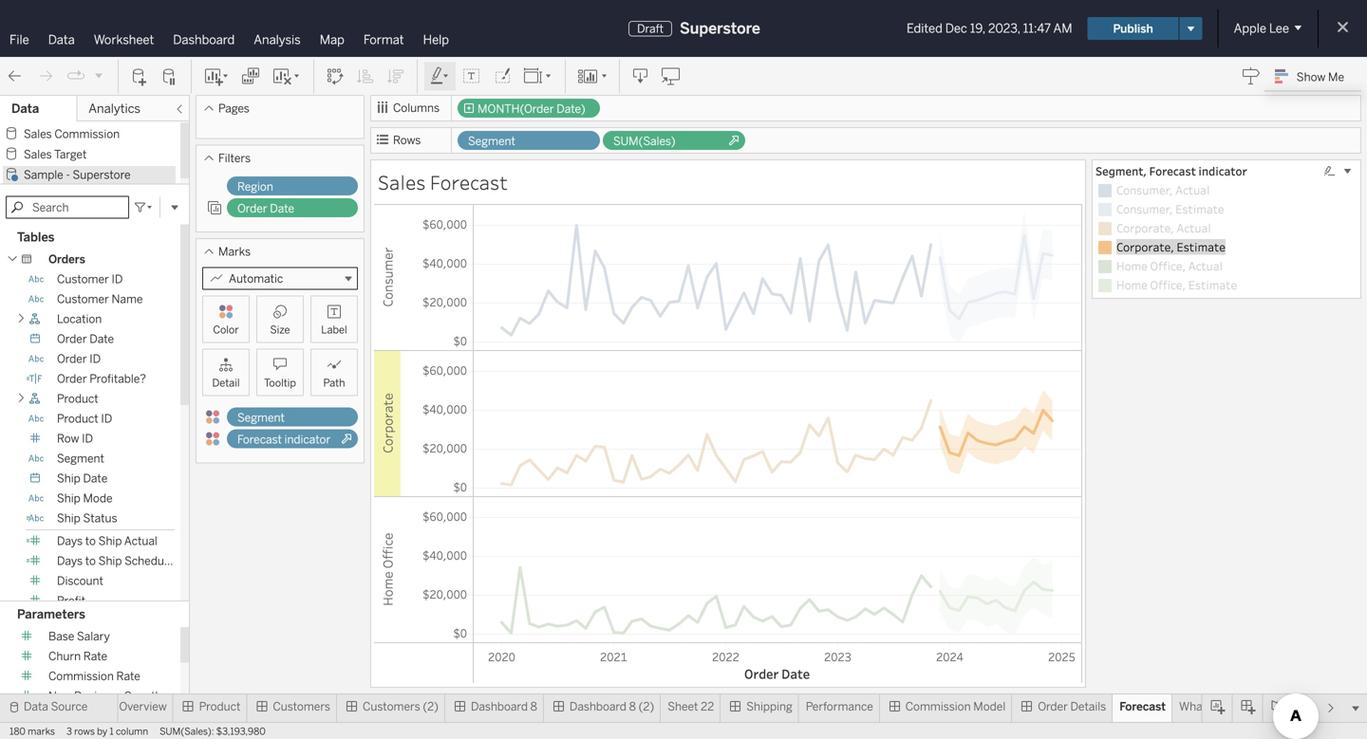 Task type: vqa. For each thing, say whether or not it's contained in the screenshot.
the "Phone"
no



Task type: describe. For each thing, give the bounding box(es) containing it.
office, for actual
[[1150, 258, 1186, 274]]

show/hide cards image
[[577, 67, 608, 86]]

order down the region at left top
[[237, 202, 267, 216]]

duplicate image
[[241, 67, 260, 86]]

sales for sales target
[[24, 148, 52, 161]]

customer id
[[57, 273, 123, 286]]

1 vertical spatial segment
[[237, 411, 285, 425]]

sort ascending image
[[356, 67, 375, 86]]

forecast right null color icon
[[237, 433, 282, 447]]

sheet 22
[[668, 700, 714, 714]]

id for row id
[[82, 432, 93, 446]]

new business growth
[[48, 690, 162, 704]]

to for days to ship scheduled
[[85, 555, 96, 568]]

id for customer id
[[112, 273, 123, 286]]

growth
[[124, 690, 162, 704]]

to for days to ship actual
[[85, 535, 96, 548]]

applies to selected worksheets with same data source image
[[207, 200, 222, 216]]

salary
[[77, 630, 110, 644]]

profit
[[57, 594, 85, 608]]

order profitable?
[[57, 372, 146, 386]]

consumer, actual
[[1117, 182, 1210, 198]]

me
[[1328, 70, 1344, 84]]

pause auto updates image
[[160, 67, 179, 86]]

worksheet
[[94, 32, 154, 47]]

download image
[[631, 67, 650, 86]]

indicator inside list box
[[1199, 163, 1247, 179]]

rows
[[393, 133, 421, 147]]

8 for dashboard 8 (2)
[[629, 700, 636, 714]]

by
[[97, 726, 107, 738]]

sales for sales forecast
[[378, 169, 426, 195]]

open and edit this workbook in tableau desktop image
[[662, 67, 681, 86]]

collapse image
[[174, 103, 185, 115]]

target
[[54, 148, 87, 161]]

sales commission
[[24, 127, 120, 141]]

lee
[[1269, 21, 1289, 36]]

id for product id
[[101, 412, 112, 426]]

days to ship actual
[[57, 535, 157, 548]]

pages
[[218, 102, 250, 115]]

order down order id
[[57, 372, 87, 386]]

path
[[323, 377, 345, 390]]

actual inside the corporate, actual option
[[1177, 220, 1211, 236]]

shipping
[[747, 700, 793, 714]]

columns
[[393, 101, 440, 115]]

overview
[[119, 700, 167, 714]]

automatic
[[229, 272, 283, 286]]

estimate for consumer, estimate
[[1176, 201, 1224, 217]]

apple
[[1234, 21, 1267, 36]]

dashboard 8 (2)
[[570, 700, 654, 714]]

apple lee
[[1234, 21, 1289, 36]]

swap rows and columns image
[[326, 67, 345, 86]]

publish button
[[1088, 17, 1179, 40]]

details
[[1071, 700, 1106, 714]]

row
[[57, 432, 79, 446]]

rate for churn rate
[[83, 650, 107, 664]]

home office, estimate
[[1117, 277, 1237, 293]]

sales forecast
[[378, 169, 508, 195]]

clear sheet image
[[272, 67, 302, 86]]

redo image
[[36, 67, 55, 86]]

show mark labels image
[[462, 67, 481, 86]]

dashboard for dashboard 8
[[471, 700, 528, 714]]

0 vertical spatial product
[[57, 392, 98, 406]]

order details
[[1038, 700, 1106, 714]]

ship down days to ship actual
[[98, 555, 122, 568]]

sales target
[[24, 148, 87, 161]]

format
[[364, 32, 404, 47]]

month(order date)
[[478, 102, 585, 116]]

commission for commission rate
[[48, 670, 114, 684]]

marks. press enter to open the view data window.. use arrow keys to navigate data visualization elements. image
[[473, 204, 1082, 644]]

order left details
[[1038, 700, 1068, 714]]

Corporate, Segment. Press Space to toggle selection. Press Escape to go back to the left margin. Use arrow keys to navigate headers text field
[[374, 350, 401, 497]]

days to ship scheduled
[[57, 555, 180, 568]]

rate for commission rate
[[116, 670, 140, 684]]

3 rows by 1 column
[[66, 726, 148, 738]]

consumer, for consumer, actual
[[1117, 182, 1173, 198]]

undo image
[[6, 67, 25, 86]]

corporate, actual option
[[1096, 219, 1358, 238]]

2 vertical spatial segment
[[57, 452, 104, 466]]

am
[[1053, 21, 1073, 36]]

0 vertical spatial segment
[[468, 134, 515, 148]]

office, for estimate
[[1150, 277, 1186, 293]]

commission rate
[[48, 670, 140, 684]]

null color image
[[205, 410, 220, 425]]

home office, estimate option
[[1096, 276, 1358, 295]]

show
[[1297, 70, 1326, 84]]

180 marks
[[9, 726, 55, 738]]

sales for sales commission
[[24, 127, 52, 141]]

customer name
[[57, 293, 143, 306]]

corporate, estimate
[[1117, 239, 1226, 255]]

edited
[[907, 21, 943, 36]]

1 vertical spatial data
[[11, 101, 39, 116]]

map
[[320, 32, 345, 47]]

2023,
[[988, 21, 1020, 36]]

analysis
[[254, 32, 301, 47]]

edited dec 19, 2023, 11:47 am
[[907, 21, 1073, 36]]

dec
[[945, 21, 967, 36]]

source
[[51, 700, 88, 714]]

sample
[[24, 168, 63, 182]]

date)
[[557, 102, 585, 116]]

ship for ship date
[[57, 472, 80, 486]]

3
[[66, 726, 72, 738]]

consumer, estimate
[[1117, 201, 1224, 217]]

parameters
[[17, 607, 85, 622]]

commission for commission model
[[906, 700, 971, 714]]

order id
[[57, 352, 101, 366]]

commission model
[[906, 700, 1006, 714]]

180
[[9, 726, 26, 738]]

sample - superstore
[[24, 168, 131, 182]]

month(order
[[478, 102, 554, 116]]

tables
[[17, 230, 55, 245]]

1 vertical spatial superstore
[[73, 168, 131, 182]]

corporate, actual
[[1117, 220, 1211, 236]]

forecast right if
[[1219, 700, 1263, 714]]

ship for ship status
[[57, 512, 80, 526]]

filters
[[218, 151, 251, 165]]

order up order id
[[57, 332, 87, 346]]

detail
[[212, 377, 240, 390]]



Task type: locate. For each thing, give the bounding box(es) containing it.
1 (2) from the left
[[423, 700, 439, 714]]

order date
[[237, 202, 294, 216], [57, 332, 114, 346]]

new worksheet image
[[203, 67, 230, 86]]

profitable?
[[90, 372, 146, 386]]

office, down home office, actual
[[1150, 277, 1186, 293]]

new
[[48, 690, 72, 704]]

marks
[[28, 726, 55, 738]]

draft
[[637, 22, 664, 35]]

format workbook image
[[493, 67, 512, 86]]

indicator down the path
[[284, 433, 331, 447]]

id down order profitable?
[[101, 412, 112, 426]]

show me button
[[1266, 62, 1362, 91]]

scheduled
[[125, 555, 180, 568]]

marks
[[218, 245, 251, 259]]

fit image
[[523, 67, 554, 86]]

consumer, down segment,
[[1117, 182, 1173, 198]]

actual down segment, forecast indicator
[[1176, 182, 1210, 198]]

segment, forecast indicator
[[1096, 163, 1247, 179]]

rate up commission rate
[[83, 650, 107, 664]]

forecast inside list box
[[1149, 163, 1196, 179]]

replay animation image
[[66, 67, 85, 86]]

1 vertical spatial to
[[85, 555, 96, 568]]

1
[[110, 726, 114, 738]]

1 customers from the left
[[273, 700, 330, 714]]

commission
[[54, 127, 120, 141], [48, 670, 114, 684], [906, 700, 971, 714]]

segment up ship date
[[57, 452, 104, 466]]

0 vertical spatial rate
[[83, 650, 107, 664]]

1 vertical spatial sales
[[24, 148, 52, 161]]

1 home from the top
[[1117, 258, 1148, 274]]

segment up the 'forecast indicator'
[[237, 411, 285, 425]]

1 consumer, from the top
[[1117, 182, 1173, 198]]

ship for ship mode
[[57, 492, 80, 506]]

indicator
[[1199, 163, 1247, 179], [284, 433, 331, 447]]

2 horizontal spatial dashboard
[[570, 700, 627, 714]]

corporate, for corporate, actual
[[1117, 220, 1174, 236]]

home office, actual
[[1117, 258, 1223, 274]]

customer for customer name
[[57, 293, 109, 306]]

estimate down the corporate, actual option
[[1177, 239, 1226, 255]]

dashboard
[[173, 32, 235, 47], [471, 700, 528, 714], [570, 700, 627, 714]]

product up sum(sales): $3,193,980
[[199, 700, 241, 714]]

sheet
[[668, 700, 698, 714]]

1 vertical spatial corporate,
[[1117, 239, 1174, 255]]

home for home office, actual
[[1117, 258, 1148, 274]]

business
[[74, 690, 121, 704]]

status
[[83, 512, 117, 526]]

1 vertical spatial rate
[[116, 670, 140, 684]]

commission down churn rate
[[48, 670, 114, 684]]

forecast down month(order
[[430, 169, 508, 195]]

0 horizontal spatial dashboard
[[173, 32, 235, 47]]

customers
[[273, 700, 330, 714], [363, 700, 420, 714]]

office, down corporate, estimate
[[1150, 258, 1186, 274]]

data up 180 marks
[[24, 700, 48, 714]]

to down ship status
[[85, 535, 96, 548]]

home down home office, actual
[[1117, 277, 1148, 293]]

actual inside home office, actual option
[[1188, 258, 1223, 274]]

0 horizontal spatial indicator
[[284, 433, 331, 447]]

forecast up consumer, actual
[[1149, 163, 1196, 179]]

location
[[57, 312, 102, 326]]

sort descending image
[[386, 67, 405, 86]]

Search text field
[[6, 196, 129, 219]]

forecast left what
[[1120, 700, 1166, 714]]

customers (2)
[[363, 700, 439, 714]]

customers for customers (2)
[[363, 700, 420, 714]]

ship mode
[[57, 492, 113, 506]]

1 vertical spatial commission
[[48, 670, 114, 684]]

product
[[57, 392, 98, 406], [57, 412, 98, 426], [199, 700, 241, 714]]

0 vertical spatial days
[[57, 535, 83, 548]]

2 vertical spatial data
[[24, 700, 48, 714]]

0 vertical spatial office,
[[1150, 258, 1186, 274]]

1 vertical spatial date
[[90, 332, 114, 346]]

superstore right -
[[73, 168, 131, 182]]

11:47
[[1023, 21, 1051, 36]]

2 corporate, from the top
[[1117, 239, 1174, 255]]

consumer, estimate option
[[1096, 200, 1358, 219]]

actual inside consumer, actual option
[[1176, 182, 1210, 198]]

estimate down consumer, actual option
[[1176, 201, 1224, 217]]

ship date
[[57, 472, 108, 486]]

days for days to ship actual
[[57, 535, 83, 548]]

date up mode
[[83, 472, 108, 486]]

sum(sales): $3,193,980
[[160, 726, 266, 738]]

1 vertical spatial order date
[[57, 332, 114, 346]]

days
[[57, 535, 83, 548], [57, 555, 83, 568]]

data up replay animation image
[[48, 32, 75, 47]]

churn rate
[[48, 650, 107, 664]]

1 customer from the top
[[57, 273, 109, 286]]

data guide image
[[1242, 66, 1261, 85]]

what if forecast
[[1179, 700, 1263, 714]]

ship down ship mode
[[57, 512, 80, 526]]

0 vertical spatial home
[[1117, 258, 1148, 274]]

(2) left dashboard 8
[[423, 700, 439, 714]]

dashboard 8
[[471, 700, 537, 714]]

0 vertical spatial data
[[48, 32, 75, 47]]

sum(sales):
[[160, 726, 214, 738]]

rows
[[74, 726, 95, 738]]

rate up growth
[[116, 670, 140, 684]]

actual up corporate, estimate
[[1177, 220, 1211, 236]]

1 horizontal spatial rate
[[116, 670, 140, 684]]

superstore up open and edit this workbook in tableau desktop image
[[680, 19, 760, 38]]

0 horizontal spatial 8
[[530, 700, 537, 714]]

1 horizontal spatial indicator
[[1199, 163, 1247, 179]]

consumer, actual option
[[1096, 181, 1358, 200]]

actual up scheduled
[[124, 535, 157, 548]]

home for home office, estimate
[[1117, 277, 1148, 293]]

indicator up consumer, actual option
[[1199, 163, 1247, 179]]

sales up the sales target
[[24, 127, 52, 141]]

1 vertical spatial customer
[[57, 293, 109, 306]]

office,
[[1150, 258, 1186, 274], [1150, 277, 1186, 293]]

1 vertical spatial consumer,
[[1117, 201, 1173, 217]]

1 horizontal spatial superstore
[[680, 19, 760, 38]]

2 vertical spatial date
[[83, 472, 108, 486]]

2 days from the top
[[57, 555, 83, 568]]

1 horizontal spatial dashboard
[[471, 700, 528, 714]]

22
[[701, 700, 714, 714]]

data
[[48, 32, 75, 47], [11, 101, 39, 116], [24, 700, 48, 714]]

color
[[213, 324, 239, 337]]

1 vertical spatial estimate
[[1177, 239, 1226, 255]]

customer down orders
[[57, 273, 109, 286]]

actual down corporate, estimate option
[[1188, 258, 1223, 274]]

2 vertical spatial estimate
[[1188, 277, 1237, 293]]

null color image
[[205, 432, 220, 447]]

(2)
[[423, 700, 439, 714], [639, 700, 654, 714]]

0 vertical spatial commission
[[54, 127, 120, 141]]

0 vertical spatial indicator
[[1199, 163, 1247, 179]]

id
[[112, 273, 123, 286], [90, 352, 101, 366], [101, 412, 112, 426], [82, 432, 93, 446]]

2 customer from the top
[[57, 293, 109, 306]]

order date down the region at left top
[[237, 202, 294, 216]]

2 customers from the left
[[363, 700, 420, 714]]

id up name
[[112, 273, 123, 286]]

sales down rows
[[378, 169, 426, 195]]

customer for customer id
[[57, 273, 109, 286]]

forecast indicator
[[237, 433, 331, 447]]

2 horizontal spatial segment
[[468, 134, 515, 148]]

product up product id
[[57, 392, 98, 406]]

discount
[[57, 575, 103, 588]]

commission left model
[[906, 700, 971, 714]]

date down location
[[90, 332, 114, 346]]

ship down ship date
[[57, 492, 80, 506]]

0 horizontal spatial rate
[[83, 650, 107, 664]]

0 vertical spatial customer
[[57, 273, 109, 286]]

segment,
[[1096, 163, 1147, 179]]

8 for dashboard 8
[[530, 700, 537, 714]]

1 vertical spatial office,
[[1150, 277, 1186, 293]]

churn
[[48, 650, 81, 664]]

0 vertical spatial superstore
[[680, 19, 760, 38]]

1 horizontal spatial segment
[[237, 411, 285, 425]]

2 to from the top
[[85, 555, 96, 568]]

2 vertical spatial commission
[[906, 700, 971, 714]]

product up row id
[[57, 412, 98, 426]]

size
[[270, 324, 290, 337]]

0 vertical spatial sales
[[24, 127, 52, 141]]

1 vertical spatial home
[[1117, 277, 1148, 293]]

what
[[1179, 700, 1207, 714]]

publish
[[1113, 22, 1153, 35]]

sales up sample
[[24, 148, 52, 161]]

0 vertical spatial order date
[[237, 202, 294, 216]]

1 vertical spatial days
[[57, 555, 83, 568]]

0 vertical spatial corporate,
[[1117, 220, 1174, 236]]

corporate, down corporate, actual
[[1117, 239, 1174, 255]]

2 8 from the left
[[629, 700, 636, 714]]

help
[[423, 32, 449, 47]]

commission up target
[[54, 127, 120, 141]]

dashboard for dashboard
[[173, 32, 235, 47]]

1 horizontal spatial customers
[[363, 700, 420, 714]]

2 home from the top
[[1117, 277, 1148, 293]]

order
[[237, 202, 267, 216], [57, 332, 87, 346], [57, 352, 87, 366], [57, 372, 87, 386], [1038, 700, 1068, 714]]

1 vertical spatial indicator
[[284, 433, 331, 447]]

2 consumer, from the top
[[1117, 201, 1173, 217]]

order date down location
[[57, 332, 114, 346]]

home down corporate, estimate
[[1117, 258, 1148, 274]]

1 office, from the top
[[1150, 258, 1186, 274]]

1 to from the top
[[85, 535, 96, 548]]

label
[[321, 324, 347, 337]]

1 horizontal spatial (2)
[[639, 700, 654, 714]]

1 8 from the left
[[530, 700, 537, 714]]

if
[[1209, 700, 1216, 714]]

1 horizontal spatial 8
[[629, 700, 636, 714]]

actual
[[1176, 182, 1210, 198], [1177, 220, 1211, 236], [1188, 258, 1223, 274], [124, 535, 157, 548]]

ship
[[57, 472, 80, 486], [57, 492, 80, 506], [57, 512, 80, 526], [98, 535, 122, 548], [98, 555, 122, 568]]

date down the region at left top
[[270, 202, 294, 216]]

legend: segment, forecast indicator list box
[[1096, 163, 1358, 295]]

to
[[85, 535, 96, 548], [85, 555, 96, 568]]

ship status
[[57, 512, 117, 526]]

data down undo icon
[[11, 101, 39, 116]]

show me
[[1297, 70, 1344, 84]]

2 vertical spatial sales
[[378, 169, 426, 195]]

segment down month(order
[[468, 134, 515, 148]]

home office, actual option
[[1096, 257, 1358, 276]]

days up discount
[[57, 555, 83, 568]]

1 vertical spatial product
[[57, 412, 98, 426]]

0 horizontal spatial (2)
[[423, 700, 439, 714]]

superstore
[[680, 19, 760, 38], [73, 168, 131, 182]]

dashboard for dashboard 8 (2)
[[570, 700, 627, 714]]

customer up location
[[57, 293, 109, 306]]

corporate, estimate option
[[1096, 238, 1358, 257]]

corporate, inside corporate, estimate option
[[1117, 239, 1174, 255]]

0 horizontal spatial segment
[[57, 452, 104, 466]]

performance
[[806, 700, 873, 714]]

8 left 'sheet'
[[629, 700, 636, 714]]

0 horizontal spatial superstore
[[73, 168, 131, 182]]

0 vertical spatial date
[[270, 202, 294, 216]]

0 horizontal spatial customers
[[273, 700, 330, 714]]

id right row
[[82, 432, 93, 446]]

Consumer, Segment. Press Space to toggle selection. Press Escape to go back to the left margin. Use arrow keys to navigate headers text field
[[374, 204, 401, 350]]

date
[[270, 202, 294, 216], [90, 332, 114, 346], [83, 472, 108, 486]]

consumer, for consumer, estimate
[[1117, 201, 1173, 217]]

1 days from the top
[[57, 535, 83, 548]]

new data source image
[[130, 67, 149, 86]]

ship up ship mode
[[57, 472, 80, 486]]

0 horizontal spatial order date
[[57, 332, 114, 346]]

corporate, down the consumer, estimate
[[1117, 220, 1174, 236]]

row id
[[57, 432, 93, 446]]

2 vertical spatial product
[[199, 700, 241, 714]]

mode
[[83, 492, 113, 506]]

product id
[[57, 412, 112, 426]]

1 horizontal spatial order date
[[237, 202, 294, 216]]

base salary
[[48, 630, 110, 644]]

2 (2) from the left
[[639, 700, 654, 714]]

19,
[[970, 21, 985, 36]]

order up order profitable?
[[57, 352, 87, 366]]

8 left dashboard 8 (2)
[[530, 700, 537, 714]]

file
[[9, 32, 29, 47]]

to up discount
[[85, 555, 96, 568]]

corporate, inside option
[[1117, 220, 1174, 236]]

home
[[1117, 258, 1148, 274], [1117, 277, 1148, 293]]

days for days to ship scheduled
[[57, 555, 83, 568]]

highlight image
[[429, 67, 451, 86]]

estimate down home office, actual option
[[1188, 277, 1237, 293]]

0 vertical spatial consumer,
[[1117, 182, 1173, 198]]

estimate inside option
[[1188, 277, 1237, 293]]

8
[[530, 700, 537, 714], [629, 700, 636, 714]]

id up order profitable?
[[90, 352, 101, 366]]

model
[[973, 700, 1006, 714]]

-
[[66, 168, 70, 182]]

estimate for corporate, estimate
[[1177, 239, 1226, 255]]

Home Office, Segment. Press Space to toggle selection. Press Escape to go back to the left margin. Use arrow keys to navigate headers text field
[[374, 497, 401, 643]]

replay animation image
[[93, 70, 104, 81]]

analytics
[[89, 101, 140, 116]]

2 office, from the top
[[1150, 277, 1186, 293]]

corporate, for corporate, estimate
[[1117, 239, 1174, 255]]

0 vertical spatial to
[[85, 535, 96, 548]]

ship up days to ship scheduled
[[98, 535, 122, 548]]

days down ship status
[[57, 535, 83, 548]]

customers for customers
[[273, 700, 330, 714]]

0 vertical spatial estimate
[[1176, 201, 1224, 217]]

1 corporate, from the top
[[1117, 220, 1174, 236]]

consumer, down consumer, actual
[[1117, 201, 1173, 217]]

region
[[237, 180, 273, 194]]

sum(sales)
[[613, 134, 676, 148]]

column
[[116, 726, 148, 738]]

(2) left 'sheet'
[[639, 700, 654, 714]]

data source
[[24, 700, 88, 714]]

id for order id
[[90, 352, 101, 366]]



